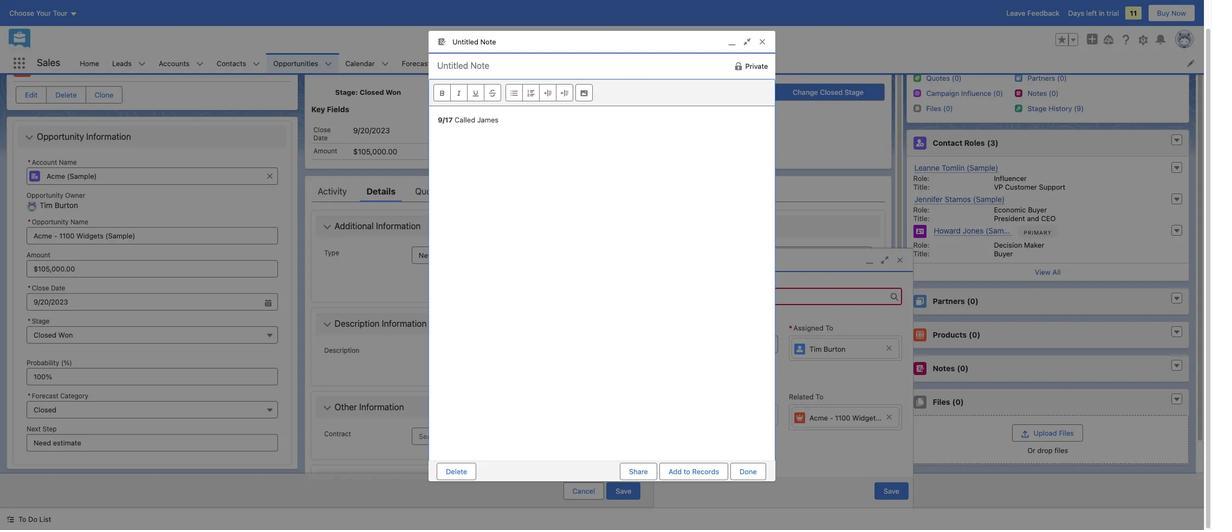 Task type: vqa. For each thing, say whether or not it's contained in the screenshot.
Jon Amos (Sample) LINK
no



Task type: locate. For each thing, give the bounding box(es) containing it.
opportunity
[[37, 132, 84, 141], [27, 191, 63, 199], [32, 218, 69, 226]]

None text field
[[27, 227, 278, 245], [665, 336, 778, 353], [27, 227, 278, 245], [665, 336, 778, 353]]

feedback
[[1028, 9, 1060, 17]]

*
[[28, 158, 31, 166], [28, 218, 31, 226], [28, 284, 31, 292], [28, 317, 31, 326], [789, 323, 793, 332], [28, 392, 31, 400]]

activity link
[[318, 180, 347, 202]]

(3)
[[988, 138, 999, 148]]

1 horizontal spatial to
[[816, 392, 824, 401]]

format body element
[[506, 84, 574, 102]]

0 vertical spatial -
[[66, 62, 71, 73]]

save inside 'new task' dialog
[[884, 487, 900, 495]]

description
[[335, 319, 380, 328]]

edit down opportunity image
[[25, 91, 38, 99]]

economic
[[994, 205, 1027, 214]]

closed inside button
[[820, 88, 843, 96]]

role: down contact image
[[914, 241, 930, 249]]

(0) right notes
[[957, 364, 969, 373]]

0 vertical spatial 1100
[[73, 62, 95, 73]]

information right system
[[366, 476, 411, 486]]

edit inside edit button
[[25, 91, 38, 99]]

partners (0)
[[1028, 74, 1067, 82]]

activity
[[318, 186, 347, 196]]

text default image inside other information dropdown button
[[323, 404, 331, 413]]

0 horizontal spatial files
[[933, 397, 951, 407]]

1 horizontal spatial files
[[1059, 429, 1074, 437]]

information right description
[[382, 319, 427, 328]]

0 vertical spatial opportunity
[[37, 132, 84, 141]]

name for * opportunity name
[[70, 218, 88, 226]]

1 horizontal spatial delete
[[446, 468, 467, 476]]

1 horizontal spatial edit
[[577, 106, 590, 114]]

(0) for notes (0)
[[957, 364, 969, 373]]

1 vertical spatial title:
[[914, 214, 930, 223]]

leanne tomlin (sample)
[[915, 163, 999, 172]]

title: up jennifer
[[914, 183, 930, 191]]

(0) down notes (0)
[[953, 397, 964, 407]]

0 horizontal spatial group
[[27, 282, 278, 311]]

system information button
[[318, 472, 878, 489]]

1 role: from the top
[[914, 174, 930, 183]]

path options list box
[[335, 57, 885, 75]]

1 vertical spatial buyer
[[994, 249, 1013, 258]]

other information
[[335, 402, 404, 412]]

2 horizontal spatial to
[[826, 323, 834, 332]]

text default image
[[1174, 137, 1181, 144], [323, 223, 331, 231], [1174, 295, 1181, 303], [323, 320, 331, 329], [1174, 396, 1181, 403], [323, 404, 331, 413], [7, 516, 14, 523]]

partners (0) link
[[1028, 74, 1067, 83]]

done button
[[731, 463, 767, 481]]

files up the files
[[1059, 429, 1074, 437]]

partners
[[933, 297, 965, 306]]

1 vertical spatial name
[[70, 218, 88, 226]]

1 horizontal spatial closed
[[820, 88, 843, 96]]

* left account
[[28, 158, 31, 166]]

2 vertical spatial title:
[[914, 249, 930, 258]]

jennifer stamos (sample)
[[915, 195, 1005, 204]]

name down owner
[[70, 218, 88, 226]]

(0) right products
[[969, 330, 981, 339]]

acme down the related to at the bottom right of page
[[810, 413, 828, 422]]

share button
[[620, 463, 658, 481]]

1 vertical spatial close
[[32, 284, 49, 292]]

stage history image
[[1015, 104, 1023, 112]]

(sample) inside 'new task' dialog
[[882, 413, 911, 422]]

additional
[[335, 221, 374, 231]]

clone button
[[85, 86, 123, 104]]

* for *
[[789, 323, 793, 332]]

1 horizontal spatial buyer
[[1028, 205, 1047, 214]]

files down notes
[[933, 397, 951, 407]]

1 horizontal spatial save
[[884, 487, 900, 495]]

next
[[27, 425, 41, 433]]

search... button
[[477, 31, 694, 48]]

now
[[1172, 9, 1187, 17]]

stage inside button
[[845, 88, 864, 96]]

* down * close date
[[28, 317, 31, 326]]

1 vertical spatial 1100
[[836, 413, 851, 422]]

drop
[[1038, 446, 1053, 455]]

1 vertical spatial -
[[830, 413, 834, 422]]

acme inside 'new task' dialog
[[810, 413, 828, 422]]

* left forecast
[[28, 392, 31, 400]]

leads link
[[106, 53, 138, 73]]

1 vertical spatial files
[[1059, 429, 1074, 437]]

1 horizontal spatial widgets
[[853, 413, 880, 422]]

view all link
[[907, 263, 1189, 281]]

to right assigned
[[826, 323, 834, 332]]

1 horizontal spatial close
[[314, 126, 331, 134]]

date
[[314, 134, 328, 142], [51, 284, 65, 292]]

delete button
[[46, 86, 86, 104], [437, 463, 477, 481]]

0 horizontal spatial delete button
[[46, 86, 86, 104]]

files
[[933, 397, 951, 407], [1059, 429, 1074, 437]]

0 vertical spatial acme
[[37, 62, 64, 73]]

james
[[477, 116, 499, 124]]

(0) for products (0)
[[969, 330, 981, 339]]

campaign influence (0) link
[[927, 89, 1004, 98]]

3 title: from the top
[[914, 249, 930, 258]]

new task dialog
[[654, 248, 914, 508]]

* inside 'new task' dialog
[[789, 323, 793, 332]]

search...
[[498, 35, 527, 44]]

and
[[1028, 214, 1040, 223]]

0 vertical spatial to
[[826, 323, 834, 332]]

2 title: from the top
[[914, 214, 930, 223]]

stage up fields
[[335, 88, 356, 96]]

information for system information
[[366, 476, 411, 486]]

next step
[[27, 425, 57, 433]]

1 horizontal spatial acme - 1100 widgets (sample)
[[810, 413, 911, 422]]

information down clone
[[86, 132, 131, 141]]

3 role: from the top
[[914, 241, 930, 249]]

1 vertical spatial widgets
[[853, 413, 880, 422]]

files (0) link
[[927, 104, 953, 113]]

opportunity information
[[37, 132, 131, 141]]

contact roles element
[[907, 130, 1190, 281]]

information down details link
[[376, 221, 421, 231]]

group down days
[[1056, 33, 1079, 46]]

0 horizontal spatial delete
[[55, 91, 77, 99]]

opportunity inside dropdown button
[[37, 132, 84, 141]]

date inside close date
[[314, 134, 328, 142]]

closed right 'change'
[[820, 88, 843, 96]]

toolbar inside untitled note dialog
[[429, 80, 775, 106]]

contact image
[[914, 225, 927, 238]]

1 vertical spatial group
[[27, 282, 278, 311]]

to
[[826, 323, 834, 332], [816, 392, 824, 401], [18, 515, 26, 524]]

role: down jennifer
[[914, 205, 930, 214]]

burton
[[824, 345, 846, 353]]

* for * close date
[[28, 284, 31, 292]]

1 closed from the left
[[360, 88, 384, 96]]

(0) inside files element
[[953, 397, 964, 407]]

stage down notes (0) link at right top
[[1028, 104, 1047, 113]]

toolbar
[[429, 80, 775, 106]]

records
[[692, 468, 719, 476]]

trial
[[1107, 9, 1120, 17]]

(0) right "partners"
[[968, 297, 979, 306]]

information for other information
[[359, 402, 404, 412]]

2 closed from the left
[[820, 88, 843, 96]]

0 vertical spatial delete button
[[46, 86, 86, 104]]

0 horizontal spatial amount
[[27, 251, 50, 259]]

contact roles (3)
[[933, 138, 999, 148]]

0 horizontal spatial edit
[[25, 91, 38, 99]]

0 horizontal spatial save
[[616, 487, 632, 495]]

close up * stage
[[32, 284, 49, 292]]

change closed stage button
[[772, 83, 885, 101]]

* opportunity name
[[28, 218, 88, 226]]

* down opportunity owner
[[28, 218, 31, 226]]

opportunity down opportunity owner
[[32, 218, 69, 226]]

1 vertical spatial date
[[51, 284, 65, 292]]

* forecast category
[[28, 392, 88, 400]]

description information
[[335, 319, 427, 328]]

1 vertical spatial acme
[[810, 413, 828, 422]]

0 vertical spatial name
[[59, 158, 77, 166]]

closed right :
[[360, 88, 384, 96]]

1 vertical spatial to
[[816, 392, 824, 401]]

0 horizontal spatial widgets
[[97, 62, 136, 73]]

buyer
[[1028, 205, 1047, 214], [994, 249, 1013, 258]]

to left do
[[18, 515, 26, 524]]

howard
[[934, 226, 961, 235]]

1 vertical spatial edit
[[577, 106, 590, 114]]

0 horizontal spatial close
[[32, 284, 49, 292]]

title: down contact image
[[914, 249, 930, 258]]

tab list
[[311, 180, 885, 202]]

name right account
[[59, 158, 77, 166]]

campaign
[[927, 89, 960, 98]]

text default image inside to do list button
[[7, 516, 14, 523]]

-
[[66, 62, 71, 73], [830, 413, 834, 422]]

stage right 'change'
[[845, 88, 864, 96]]

(%)
[[61, 359, 72, 367]]

(sample) for howard jones (sample)
[[986, 226, 1018, 235]]

vp
[[994, 183, 1004, 191]]

delete inside 'status'
[[446, 468, 467, 476]]

widgets inside acme - 1100 widgets (sample) link
[[853, 413, 880, 422]]

delete for the topmost delete button
[[55, 91, 77, 99]]

role: for leanne tomlin (sample)
[[914, 174, 930, 183]]

leads
[[112, 59, 132, 67]]

information for opportunity information
[[86, 132, 131, 141]]

1 horizontal spatial group
[[1056, 33, 1079, 46]]

close down key
[[314, 126, 331, 134]]

Next Step text field
[[27, 434, 278, 452]]

1 horizontal spatial save button
[[875, 482, 909, 500]]

1 vertical spatial opportunity
[[27, 191, 63, 199]]

2 vertical spatial to
[[18, 515, 26, 524]]

cancel button
[[564, 482, 605, 500]]

files image
[[914, 104, 921, 112]]

(sample) for jennifer stamos (sample)
[[974, 195, 1005, 204]]

buy now
[[1158, 9, 1187, 17]]

information right other
[[359, 402, 404, 412]]

text default image
[[735, 62, 743, 71], [25, 134, 34, 142], [1174, 329, 1181, 336], [1174, 362, 1181, 370], [766, 411, 774, 418], [323, 478, 331, 486]]

accounts list item
[[152, 53, 210, 73]]

* up * stage
[[28, 284, 31, 292]]

* left assigned
[[789, 323, 793, 332]]

additional information button
[[318, 217, 878, 235]]

0 horizontal spatial closed
[[360, 88, 384, 96]]

1 vertical spatial acme - 1100 widgets (sample)
[[810, 413, 911, 422]]

contacts list item
[[210, 53, 267, 73]]

opportunity for opportunity owner
[[27, 191, 63, 199]]

fields
[[327, 105, 349, 114]]

partners image
[[1015, 74, 1023, 82]]

0 vertical spatial widgets
[[97, 62, 136, 73]]

None text field
[[27, 294, 278, 311]]

1 horizontal spatial -
[[830, 413, 834, 422]]

details tab panel
[[311, 202, 885, 526]]

list
[[73, 53, 1205, 73]]

group down amount text field
[[27, 282, 278, 311]]

2 role: from the top
[[914, 205, 930, 214]]

list item
[[611, 53, 654, 73]]

0 horizontal spatial to
[[18, 515, 26, 524]]

do
[[28, 515, 37, 524]]

upload
[[1034, 429, 1057, 437]]

* for * account name
[[28, 158, 31, 166]]

details
[[367, 186, 396, 196]]

title: for jennifer stamos (sample)
[[914, 214, 930, 223]]

edit button
[[16, 86, 47, 104]]

notes
[[933, 364, 955, 373]]

0 vertical spatial amount
[[314, 147, 337, 155]]

1 horizontal spatial delete button
[[437, 463, 477, 481]]

or drop files
[[1028, 446, 1069, 455]]

1 horizontal spatial amount
[[314, 147, 337, 155]]

opportunity up * opportunity name
[[27, 191, 63, 199]]

text default image inside files element
[[1174, 396, 1181, 403]]

key fields
[[311, 105, 349, 114]]

0 vertical spatial delete
[[55, 91, 77, 99]]

1 horizontal spatial acme
[[810, 413, 828, 422]]

close inside group
[[32, 284, 49, 292]]

jennifer
[[915, 195, 943, 204]]

0 vertical spatial files
[[933, 397, 951, 407]]

quote link
[[415, 180, 439, 202]]

0 vertical spatial group
[[1056, 33, 1079, 46]]

quotes image
[[914, 74, 921, 82]]

0 vertical spatial title:
[[914, 183, 930, 191]]

amount down close date
[[314, 147, 337, 155]]

save
[[884, 487, 900, 495], [616, 487, 632, 495]]

to right related
[[816, 392, 824, 401]]

left
[[1087, 9, 1098, 17]]

1 horizontal spatial date
[[314, 134, 328, 142]]

leads list item
[[106, 53, 152, 73]]

text default image inside "contact roles" element
[[1174, 137, 1181, 144]]

1 vertical spatial role:
[[914, 205, 930, 214]]

edit
[[25, 91, 38, 99], [577, 106, 590, 114]]

to for related to
[[816, 392, 824, 401]]

group
[[1056, 33, 1079, 46], [27, 282, 278, 311]]

maker
[[1025, 241, 1045, 249]]

close
[[314, 126, 331, 134], [32, 284, 49, 292]]

title: up contact image
[[914, 214, 930, 223]]

amount up * close date
[[27, 251, 50, 259]]

0 horizontal spatial acme - 1100 widgets (sample)
[[37, 62, 181, 73]]

change closed stage
[[793, 88, 864, 96]]

title: for leanne tomlin (sample)
[[914, 183, 930, 191]]

edit left guidance
[[577, 106, 590, 114]]

information for additional information
[[376, 221, 421, 231]]

1 vertical spatial delete
[[446, 468, 467, 476]]

0 vertical spatial role:
[[914, 174, 930, 183]]

notes image
[[1015, 89, 1023, 97]]

acme right opportunity image
[[37, 62, 64, 73]]

notes (0) link
[[1028, 89, 1059, 98]]

opportunity information button
[[20, 128, 284, 145]]

role: down leanne
[[914, 174, 930, 183]]

1 horizontal spatial 1100
[[836, 413, 851, 422]]

to do list
[[18, 515, 51, 524]]

0 vertical spatial buyer
[[1028, 205, 1047, 214]]

0 vertical spatial date
[[314, 134, 328, 142]]

0 horizontal spatial date
[[51, 284, 65, 292]]

tomlin
[[942, 163, 965, 172]]

decision maker
[[994, 241, 1045, 249]]

note
[[481, 37, 496, 46]]

private
[[746, 62, 768, 71]]

save button
[[875, 482, 909, 500], [607, 482, 641, 500]]

role: for jennifer stamos (sample)
[[914, 205, 930, 214]]

opportunity up * account name
[[37, 132, 84, 141]]

text default image inside opportunity information dropdown button
[[25, 134, 34, 142]]

add to records
[[669, 468, 719, 476]]

0 horizontal spatial -
[[66, 62, 71, 73]]

0 vertical spatial edit
[[25, 91, 38, 99]]

1 title: from the top
[[914, 183, 930, 191]]

0 horizontal spatial acme
[[37, 62, 64, 73]]

2 vertical spatial role:
[[914, 241, 930, 249]]



Task type: describe. For each thing, give the bounding box(es) containing it.
to for assigned to
[[826, 323, 834, 332]]

campaign influence (0)
[[927, 89, 1004, 98]]

tim
[[810, 345, 822, 353]]

success
[[646, 105, 677, 114]]

stage down * close date
[[32, 317, 50, 326]]

calendar list item
[[339, 53, 396, 73]]

files (0)
[[927, 104, 953, 113]]

Probability (%) text field
[[27, 368, 278, 386]]

group containing *
[[27, 282, 278, 311]]

Amount text field
[[27, 260, 278, 278]]

:
[[356, 88, 358, 96]]

guidance for success
[[596, 105, 677, 114]]

The deal is at 10% because they are at the sales process stage of defining their requirements.  It is not clear whether our solutions are a good fit or not but they are willing to discuss this in detail. text field
[[505, 344, 872, 371]]

name for * account name
[[59, 158, 77, 166]]

other
[[335, 402, 357, 412]]

text default image inside 'new task' dialog
[[766, 411, 774, 418]]

upload files
[[1034, 429, 1074, 437]]

list
[[39, 515, 51, 524]]

called
[[455, 116, 475, 124]]

notes (0)
[[933, 364, 969, 373]]

to
[[684, 468, 691, 476]]

9/17
[[438, 116, 453, 124]]

jennifer stamos (sample) link
[[915, 195, 1005, 204]]

files (0)
[[933, 397, 964, 407]]

stage history (9)
[[1028, 104, 1084, 113]]

leave feedback link
[[1007, 9, 1060, 17]]

format text element
[[434, 84, 501, 102]]

probability
[[27, 359, 59, 367]]

sales
[[37, 57, 60, 68]]

tim burton
[[810, 345, 846, 353]]

Untitled Note text field
[[429, 54, 541, 78]]

* close date
[[28, 284, 65, 292]]

0 horizontal spatial buyer
[[994, 249, 1013, 258]]

untitled note dialog
[[428, 31, 776, 489]]

howard jones (sample) link
[[934, 226, 1018, 236]]

delete status
[[437, 463, 620, 481]]

influence (0)
[[962, 89, 1004, 98]]

buy
[[1158, 9, 1170, 17]]

system
[[335, 476, 364, 486]]

text default image inside additional information dropdown button
[[323, 223, 331, 231]]

ceo
[[1042, 214, 1056, 223]]

share
[[629, 468, 648, 476]]

* account name
[[28, 158, 77, 166]]

contacts
[[217, 59, 246, 67]]

primary
[[1024, 229, 1052, 236]]

edit for edit button
[[25, 91, 38, 99]]

partners (0)
[[933, 297, 979, 306]]

roles
[[965, 138, 985, 148]]

influencer
[[994, 174, 1027, 183]]

2 vertical spatial opportunity
[[32, 218, 69, 226]]

opportunity image
[[14, 60, 31, 77]]

forecasts link
[[396, 53, 441, 73]]

* stage
[[28, 317, 50, 326]]

customer
[[1006, 183, 1038, 191]]

acme - 1100 widgets (sample) link
[[792, 407, 911, 428]]

files element
[[907, 389, 1190, 465]]

support
[[1039, 183, 1066, 191]]

stage history (9) link
[[1028, 104, 1084, 113]]

0 vertical spatial acme - 1100 widgets (sample)
[[37, 62, 181, 73]]

notes (0)
[[1028, 89, 1059, 98]]

text default image inside untitled note dialog
[[735, 62, 743, 71]]

tim burton link
[[792, 338, 900, 359]]

description information button
[[318, 315, 878, 332]]

campaign influence image
[[914, 89, 921, 97]]

stamos
[[945, 195, 972, 204]]

untitled note
[[453, 37, 496, 46]]

dashboards
[[447, 59, 487, 67]]

close date
[[314, 126, 331, 142]]

* for * opportunity name
[[28, 218, 31, 226]]

0 horizontal spatial save button
[[607, 482, 641, 500]]

related to
[[789, 392, 824, 401]]

to inside to do list button
[[18, 515, 26, 524]]

opportunities link
[[267, 53, 325, 73]]

decision
[[994, 241, 1023, 249]]

president
[[994, 214, 1026, 223]]

opportunity for opportunity information
[[37, 132, 84, 141]]

1100 inside 'new task' dialog
[[836, 413, 851, 422]]

to do list button
[[0, 508, 58, 530]]

save button inside 'new task' dialog
[[875, 482, 909, 500]]

tab list containing activity
[[311, 180, 885, 202]]

forecast
[[32, 392, 58, 400]]

edit link
[[577, 105, 590, 114]]

(sample) for leanne tomlin (sample)
[[967, 163, 999, 172]]

leanne tomlin (sample) link
[[915, 163, 999, 173]]

9/20/2023
[[353, 126, 390, 135]]

information for description information
[[382, 319, 427, 328]]

won
[[386, 88, 401, 96]]

for
[[633, 105, 644, 114]]

Compose text text field
[[429, 106, 775, 453]]

add
[[669, 468, 682, 476]]

0 horizontal spatial 1100
[[73, 62, 95, 73]]

(0) for files (0)
[[953, 397, 964, 407]]

- inside 'new task' dialog
[[830, 413, 834, 422]]

1 vertical spatial amount
[[27, 251, 50, 259]]

acme - 1100 widgets (sample) inside 'new task' dialog
[[810, 413, 911, 422]]

additional information
[[335, 221, 421, 231]]

account
[[32, 158, 57, 166]]

all
[[1053, 268, 1061, 276]]

forecasts
[[402, 59, 434, 67]]

files
[[1055, 446, 1069, 455]]

0 vertical spatial close
[[314, 126, 331, 134]]

* for * forecast category
[[28, 392, 31, 400]]

text default image inside system information dropdown button
[[323, 478, 331, 486]]

leave
[[1007, 9, 1026, 17]]

days
[[1069, 9, 1085, 17]]

calendar link
[[339, 53, 381, 73]]

list containing home
[[73, 53, 1205, 73]]

1 vertical spatial delete button
[[437, 463, 477, 481]]

opportunities list item
[[267, 53, 339, 73]]

system information
[[335, 476, 411, 486]]

home
[[80, 59, 99, 67]]

assigned to
[[794, 323, 834, 332]]

(0) for partners (0)
[[968, 297, 979, 306]]

leanne
[[915, 163, 940, 172]]

products (0)
[[933, 330, 981, 339]]

contacts link
[[210, 53, 253, 73]]

delete for bottom delete button
[[446, 468, 467, 476]]

details link
[[367, 180, 396, 202]]

opportunities
[[273, 59, 318, 67]]

days left in trial
[[1069, 9, 1120, 17]]

opportunity owner
[[27, 191, 85, 199]]

dashboards list item
[[441, 53, 507, 73]]

* for * stage
[[28, 317, 31, 326]]

text default image inside description information dropdown button
[[323, 320, 331, 329]]

change
[[793, 88, 818, 96]]

edit for edit link
[[577, 106, 590, 114]]



